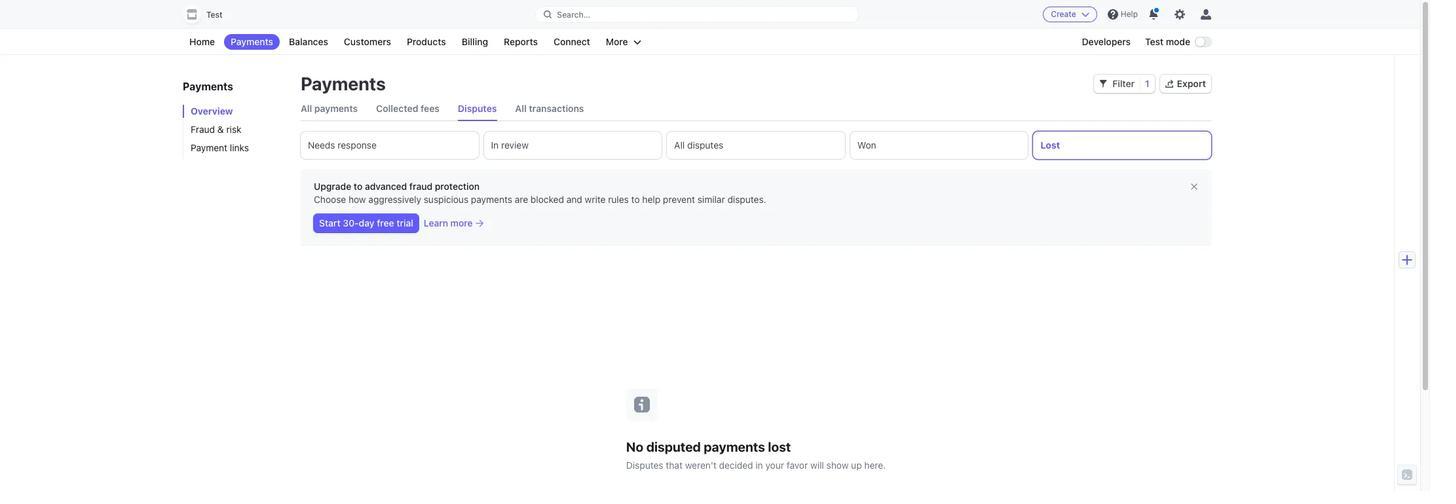 Task type: describe. For each thing, give the bounding box(es) containing it.
in review
[[491, 140, 529, 151]]

start 30-day free trial button
[[314, 214, 419, 233]]

balances
[[289, 36, 328, 47]]

and
[[567, 194, 583, 205]]

lost
[[768, 439, 791, 455]]

transactions
[[529, 103, 584, 114]]

0 horizontal spatial to
[[354, 181, 363, 192]]

review
[[501, 140, 529, 151]]

reports
[[504, 36, 538, 47]]

30-
[[343, 218, 359, 229]]

favor
[[787, 460, 808, 471]]

test for test mode
[[1146, 36, 1164, 47]]

disputes inside 'no disputed payments lost disputes that weren't decided in your favor will show up here.'
[[626, 460, 664, 471]]

home link
[[183, 34, 222, 50]]

blocked
[[531, 194, 564, 205]]

test button
[[183, 5, 236, 24]]

lost
[[1041, 140, 1061, 151]]

disputes
[[688, 140, 724, 151]]

home
[[189, 36, 215, 47]]

in
[[491, 140, 499, 151]]

similar
[[698, 194, 725, 205]]

needs
[[308, 140, 335, 151]]

in review button
[[484, 132, 662, 159]]

upgrade to advanced fraud protection choose how aggressively suspicious payments are blocked and write rules to help prevent similar disputes.
[[314, 181, 767, 205]]

needs response
[[308, 140, 377, 151]]

decided
[[719, 460, 753, 471]]

all for all disputes
[[675, 140, 685, 151]]

protection
[[435, 181, 480, 192]]

test for test
[[206, 10, 223, 20]]

fees
[[421, 103, 440, 114]]

collected fees
[[376, 103, 440, 114]]

balances link
[[283, 34, 335, 50]]

up
[[852, 460, 862, 471]]

payments link
[[224, 34, 280, 50]]

all disputes
[[675, 140, 724, 151]]

filter
[[1113, 78, 1135, 89]]

upgrade
[[314, 181, 351, 192]]

all transactions link
[[515, 97, 584, 121]]

customers
[[344, 36, 391, 47]]

disputes link
[[458, 97, 497, 121]]

learn more
[[424, 218, 473, 229]]

developers link
[[1076, 34, 1138, 50]]

create
[[1051, 9, 1077, 19]]

needs response button
[[301, 132, 479, 159]]

response
[[338, 140, 377, 151]]

disputes inside tab list
[[458, 103, 497, 114]]

1 horizontal spatial to
[[632, 194, 640, 205]]

&
[[218, 124, 224, 135]]

products
[[407, 36, 446, 47]]

aggressively
[[369, 194, 421, 205]]

here.
[[865, 460, 886, 471]]

search…
[[557, 10, 591, 19]]

payment links link
[[183, 142, 288, 155]]

lost button
[[1034, 132, 1212, 159]]

fraud
[[191, 124, 215, 135]]

all transactions
[[515, 103, 584, 114]]

more
[[606, 36, 628, 47]]

start 30-day free trial
[[319, 218, 413, 229]]

payments inside all payments link
[[315, 103, 358, 114]]

all disputes button
[[667, 132, 845, 159]]

are
[[515, 194, 528, 205]]

more
[[451, 218, 473, 229]]



Task type: vqa. For each thing, say whether or not it's contained in the screenshot.
THE ALERTS
no



Task type: locate. For each thing, give the bounding box(es) containing it.
won button
[[851, 132, 1029, 159]]

payments up all payments
[[301, 73, 386, 94]]

will
[[811, 460, 824, 471]]

choose
[[314, 194, 346, 205]]

export
[[1178, 78, 1207, 89]]

overview link
[[183, 105, 288, 118]]

prevent
[[663, 194, 695, 205]]

in
[[756, 460, 763, 471]]

all inside all payments link
[[301, 103, 312, 114]]

2 horizontal spatial all
[[675, 140, 685, 151]]

2 vertical spatial payments
[[704, 439, 765, 455]]

1 vertical spatial payments
[[471, 194, 513, 205]]

to
[[354, 181, 363, 192], [632, 194, 640, 205]]

payments
[[231, 36, 273, 47], [301, 73, 386, 94], [183, 81, 233, 92]]

all payments link
[[301, 97, 358, 121]]

connect
[[554, 36, 590, 47]]

disputes.
[[728, 194, 767, 205]]

test
[[206, 10, 223, 20], [1146, 36, 1164, 47]]

1 vertical spatial disputes
[[626, 460, 664, 471]]

how
[[349, 194, 366, 205]]

all left transactions
[[515, 103, 527, 114]]

payments inside 'no disputed payments lost disputes that weren't decided in your favor will show up here.'
[[704, 439, 765, 455]]

fraud & risk link
[[183, 123, 288, 136]]

links
[[230, 142, 249, 153]]

learn more link
[[424, 217, 483, 230]]

payment links
[[191, 142, 249, 153]]

0 horizontal spatial payments
[[315, 103, 358, 114]]

help
[[1121, 9, 1138, 19]]

tab list up all disputes button at top
[[301, 97, 1212, 121]]

payments up needs response
[[315, 103, 358, 114]]

1
[[1146, 78, 1150, 89]]

tab list containing all payments
[[301, 97, 1212, 121]]

disputed
[[647, 439, 701, 455]]

1 vertical spatial tab list
[[301, 132, 1212, 159]]

1 tab list from the top
[[301, 97, 1212, 121]]

your
[[766, 460, 785, 471]]

1 horizontal spatial disputes
[[626, 460, 664, 471]]

advanced
[[365, 181, 407, 192]]

fraud & risk
[[191, 124, 242, 135]]

customers link
[[337, 34, 398, 50]]

1 horizontal spatial test
[[1146, 36, 1164, 47]]

developers
[[1082, 36, 1131, 47]]

all for all payments
[[301, 103, 312, 114]]

1 vertical spatial test
[[1146, 36, 1164, 47]]

0 horizontal spatial disputes
[[458, 103, 497, 114]]

mode
[[1166, 36, 1191, 47]]

trial
[[397, 218, 413, 229]]

start
[[319, 218, 341, 229]]

to up "how" on the top left
[[354, 181, 363, 192]]

tab list containing needs response
[[301, 132, 1212, 159]]

create button
[[1044, 7, 1098, 22]]

connect link
[[547, 34, 597, 50]]

payment
[[191, 142, 227, 153]]

tab list up disputes. at the top right of the page
[[301, 132, 1212, 159]]

show
[[827, 460, 849, 471]]

2 horizontal spatial payments
[[704, 439, 765, 455]]

0 vertical spatial disputes
[[458, 103, 497, 114]]

more button
[[600, 34, 648, 50]]

1 horizontal spatial payments
[[471, 194, 513, 205]]

disputes
[[458, 103, 497, 114], [626, 460, 664, 471]]

payments right home at top
[[231, 36, 273, 47]]

test mode
[[1146, 36, 1191, 47]]

collected
[[376, 103, 418, 114]]

all up needs
[[301, 103, 312, 114]]

all left disputes
[[675, 140, 685, 151]]

0 vertical spatial payments
[[315, 103, 358, 114]]

Search… search field
[[536, 6, 858, 23]]

products link
[[400, 34, 453, 50]]

0 vertical spatial to
[[354, 181, 363, 192]]

disputes up in
[[458, 103, 497, 114]]

payments left are
[[471, 194, 513, 205]]

0 vertical spatial tab list
[[301, 97, 1212, 121]]

payments up decided
[[704, 439, 765, 455]]

export button
[[1161, 75, 1212, 93]]

that
[[666, 460, 683, 471]]

test left mode
[[1146, 36, 1164, 47]]

notifications image
[[1149, 9, 1159, 20]]

1 vertical spatial to
[[632, 194, 640, 205]]

day
[[359, 218, 375, 229]]

free
[[377, 218, 394, 229]]

write
[[585, 194, 606, 205]]

weren't
[[685, 460, 717, 471]]

test up home at top
[[206, 10, 223, 20]]

reports link
[[497, 34, 545, 50]]

collected fees link
[[376, 97, 440, 121]]

0 horizontal spatial all
[[301, 103, 312, 114]]

risk
[[226, 124, 242, 135]]

all for all transactions
[[515, 103, 527, 114]]

payments inside upgrade to advanced fraud protection choose how aggressively suspicious payments are blocked and write rules to help prevent similar disputes.
[[471, 194, 513, 205]]

all payments
[[301, 103, 358, 114]]

no disputed payments lost disputes that weren't decided in your favor will show up here.
[[626, 439, 886, 471]]

2 tab list from the top
[[301, 132, 1212, 159]]

test inside button
[[206, 10, 223, 20]]

0 vertical spatial test
[[206, 10, 223, 20]]

1 horizontal spatial all
[[515, 103, 527, 114]]

suspicious
[[424, 194, 469, 205]]

overview
[[191, 106, 233, 117]]

payments
[[315, 103, 358, 114], [471, 194, 513, 205], [704, 439, 765, 455]]

Search… text field
[[536, 6, 858, 23]]

rules
[[608, 194, 629, 205]]

payments up overview
[[183, 81, 233, 92]]

to left the help at the top left of the page
[[632, 194, 640, 205]]

no
[[626, 439, 644, 455]]

svg image
[[1100, 80, 1108, 88]]

fraud
[[410, 181, 433, 192]]

0 horizontal spatial test
[[206, 10, 223, 20]]

help
[[643, 194, 661, 205]]

disputes down no
[[626, 460, 664, 471]]

billing
[[462, 36, 488, 47]]

tab list
[[301, 97, 1212, 121], [301, 132, 1212, 159]]

billing link
[[455, 34, 495, 50]]

learn
[[424, 218, 448, 229]]

all
[[301, 103, 312, 114], [515, 103, 527, 114], [675, 140, 685, 151]]

help button
[[1103, 4, 1144, 25]]

all inside all disputes button
[[675, 140, 685, 151]]



